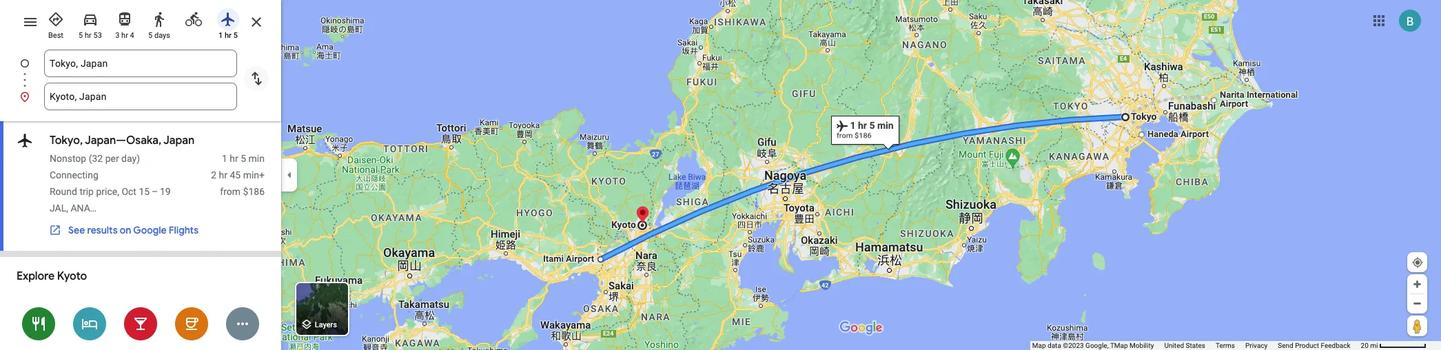 Task type: vqa. For each thing, say whether or not it's contained in the screenshot.
jal , ana …
yes



Task type: locate. For each thing, give the bounding box(es) containing it.
2 none field from the top
[[50, 83, 232, 110]]

min right the 45
[[243, 170, 259, 181]]

15 – 19
[[139, 186, 171, 197]]

1 inside radio
[[219, 31, 223, 40]]

show your location image
[[1412, 257, 1425, 269]]

2 hr 45 min +
[[211, 170, 265, 181]]

5 inside  element
[[241, 153, 246, 164]]

mobility
[[1130, 342, 1155, 350]]

list item down starting point tokyo, japan field
[[0, 83, 281, 110]]

tmap
[[1111, 342, 1129, 350]]

ana
[[71, 203, 90, 214]]

flights image containing 
[[17, 131, 33, 150]]

1 vertical spatial flights image
[[17, 131, 33, 150]]

45
[[230, 170, 241, 181]]

google,
[[1086, 342, 1109, 350]]

1 for 1 hr 5
[[219, 31, 223, 40]]

layers
[[315, 321, 337, 330]]

explore
[[17, 270, 55, 283]]

0 vertical spatial none field
[[50, 50, 232, 77]]

flights image for 1 hr 5 radio
[[220, 11, 237, 28]]

flights image inside  element
[[17, 131, 33, 150]]

1 horizontal spatial flights image
[[220, 11, 237, 28]]

reverse starting point and destination image
[[248, 70, 265, 87]]

on
[[120, 224, 131, 237]]

Destination Kyoto, Japan field
[[50, 88, 232, 105]]

2 list item from the top
[[0, 83, 281, 110]]

min up '+'
[[249, 153, 265, 164]]

)
[[137, 153, 140, 164]]

footer
[[1033, 341, 1362, 350]]

united states button
[[1165, 341, 1206, 350]]

0 vertical spatial min
[[249, 153, 265, 164]]

list
[[0, 50, 281, 110]]

mi
[[1371, 342, 1379, 350]]

1 inside  element
[[222, 153, 228, 164]]

$186
[[243, 186, 265, 197]]

1
[[219, 31, 223, 40], [222, 153, 228, 164]]

directions main content
[[0, 0, 281, 350]]

japan
[[163, 134, 195, 148]]

flights image left the 'tokyo,'
[[17, 131, 33, 150]]

0 vertical spatial flights image
[[220, 11, 237, 28]]

united
[[1165, 342, 1185, 350]]

results
[[87, 224, 118, 237]]

terms
[[1216, 342, 1236, 350]]

1 vertical spatial 1
[[222, 153, 228, 164]]

close directions image
[[248, 14, 265, 30]]

3
[[115, 31, 120, 40]]

round
[[50, 186, 77, 197]]

…
[[90, 203, 97, 214]]

footer containing map data ©2023 google, tmap mobility
[[1033, 341, 1362, 350]]

flights image up 1 hr 5
[[220, 11, 237, 28]]

footer inside google maps element
[[1033, 341, 1362, 350]]

see results on google flights
[[68, 224, 199, 237]]

 element
[[0, 121, 281, 252]]

connecting
[[50, 170, 99, 181]]

1 vertical spatial min
[[243, 170, 259, 181]]

hr inside option
[[121, 31, 128, 40]]

data
[[1048, 342, 1062, 350]]

None radio
[[179, 6, 208, 30]]

0 horizontal spatial flights image
[[17, 131, 33, 150]]

1 none field from the top
[[50, 50, 232, 77]]

feedback
[[1322, 342, 1351, 350]]

none field down 4 in the top of the page
[[50, 50, 232, 77]]

0 vertical spatial 1
[[219, 31, 223, 40]]

privacy
[[1246, 342, 1268, 350]]

map
[[1033, 342, 1047, 350]]

53
[[93, 31, 102, 40]]

hr inside radio
[[85, 31, 92, 40]]

None field
[[50, 50, 232, 77], [50, 83, 232, 110]]

hotels image
[[81, 316, 98, 332]]

google maps element
[[0, 0, 1442, 350]]

kyoto
[[57, 270, 87, 283]]

trip
[[80, 186, 94, 197]]

price,
[[96, 186, 119, 197]]

hr
[[85, 31, 92, 40], [121, 31, 128, 40], [225, 31, 232, 40], [230, 153, 238, 164], [219, 170, 228, 181]]

32
[[92, 153, 103, 164]]

walking image
[[151, 11, 168, 28]]

none field down starting point tokyo, japan field
[[50, 83, 232, 110]]

Best radio
[[41, 6, 70, 41]]

jal , ana …
[[50, 203, 97, 214]]

min
[[249, 153, 265, 164], [243, 170, 259, 181]]


[[17, 131, 33, 150]]

5
[[79, 31, 83, 40], [148, 31, 153, 40], [234, 31, 238, 40], [241, 153, 246, 164]]

none field destination kyoto, japan
[[50, 83, 232, 110]]

1 vertical spatial none field
[[50, 83, 232, 110]]

,
[[66, 203, 68, 214]]

flights image inside 1 hr 5 radio
[[220, 11, 237, 28]]

tokyo, japan—osaka, japan
[[50, 134, 195, 148]]

united states
[[1165, 342, 1206, 350]]

flights image
[[220, 11, 237, 28], [17, 131, 33, 150]]

4
[[130, 31, 134, 40]]

2
[[211, 170, 217, 181]]

restaurants image
[[30, 316, 47, 332]]

list item down 4 in the top of the page
[[0, 50, 281, 94]]

hr for 5 hr 53
[[85, 31, 92, 40]]

hr inside radio
[[225, 31, 232, 40]]

terms button
[[1216, 341, 1236, 350]]

list item
[[0, 50, 281, 94], [0, 83, 281, 110]]

coffee image
[[183, 316, 200, 332]]



Task type: describe. For each thing, give the bounding box(es) containing it.
nonstop ( 32 per day )
[[50, 153, 140, 164]]

jal
[[50, 203, 66, 214]]

show street view coverage image
[[1408, 316, 1428, 337]]

transit image
[[117, 11, 133, 28]]

nonstop
[[50, 153, 86, 164]]

min for 5
[[249, 153, 265, 164]]

zoom out image
[[1413, 299, 1423, 309]]

states
[[1186, 342, 1206, 350]]

round trip price, oct 15 – 19
[[50, 186, 171, 197]]

see results on google flights link
[[42, 219, 205, 242]]

1 hr 5
[[219, 31, 238, 40]]

oct
[[122, 186, 136, 197]]

cycling image
[[186, 11, 202, 28]]

from
[[220, 186, 241, 197]]

flights image for  element
[[17, 131, 33, 150]]

driving image
[[82, 11, 99, 28]]

1 hr 5 radio
[[214, 6, 243, 41]]

per
[[105, 153, 119, 164]]

list inside google maps element
[[0, 50, 281, 110]]

1 hr 5 min
[[222, 153, 265, 164]]

more image
[[234, 316, 251, 332]]

japan—osaka,
[[85, 134, 161, 148]]

flights
[[169, 224, 199, 237]]

none field starting point tokyo, japan
[[50, 50, 232, 77]]

hr for 1 hr 5 min
[[230, 153, 238, 164]]

min for 45
[[243, 170, 259, 181]]

zoom in image
[[1413, 279, 1423, 290]]

bars image
[[132, 316, 149, 332]]

collapse side panel image
[[282, 168, 297, 183]]

best
[[48, 31, 63, 40]]

send product feedback button
[[1279, 341, 1351, 350]]

google
[[133, 224, 166, 237]]

explore kyoto
[[17, 270, 87, 283]]

hr for 2 hr 45 min +
[[219, 170, 228, 181]]

day
[[121, 153, 137, 164]]

days
[[154, 31, 170, 40]]

5 inside radio
[[79, 31, 83, 40]]

20 mi
[[1362, 342, 1379, 350]]

send product feedback
[[1279, 342, 1351, 350]]

from $186
[[220, 186, 265, 197]]

map data ©2023 google, tmap mobility
[[1033, 342, 1155, 350]]

product
[[1296, 342, 1320, 350]]

+
[[259, 170, 265, 181]]

20 mi button
[[1362, 342, 1427, 350]]

1 for 1 hr 5 min
[[222, 153, 228, 164]]

tokyo,
[[50, 134, 83, 148]]

best travel modes image
[[48, 11, 64, 28]]

3 hr 4
[[115, 31, 134, 40]]

hr for 1 hr 5
[[225, 31, 232, 40]]

(
[[89, 153, 92, 164]]

3 hr 4 radio
[[110, 6, 139, 41]]

Starting point Tokyo, Japan field
[[50, 55, 232, 72]]

5 hr 53 radio
[[76, 6, 105, 41]]

1 list item from the top
[[0, 50, 281, 94]]

20
[[1362, 342, 1369, 350]]

hr for 3 hr 4
[[121, 31, 128, 40]]

5 hr 53
[[79, 31, 102, 40]]

5 days
[[148, 31, 170, 40]]

©2023
[[1064, 342, 1084, 350]]

5 days radio
[[145, 6, 174, 41]]

send
[[1279, 342, 1294, 350]]

see
[[68, 224, 85, 237]]

privacy button
[[1246, 341, 1268, 350]]



